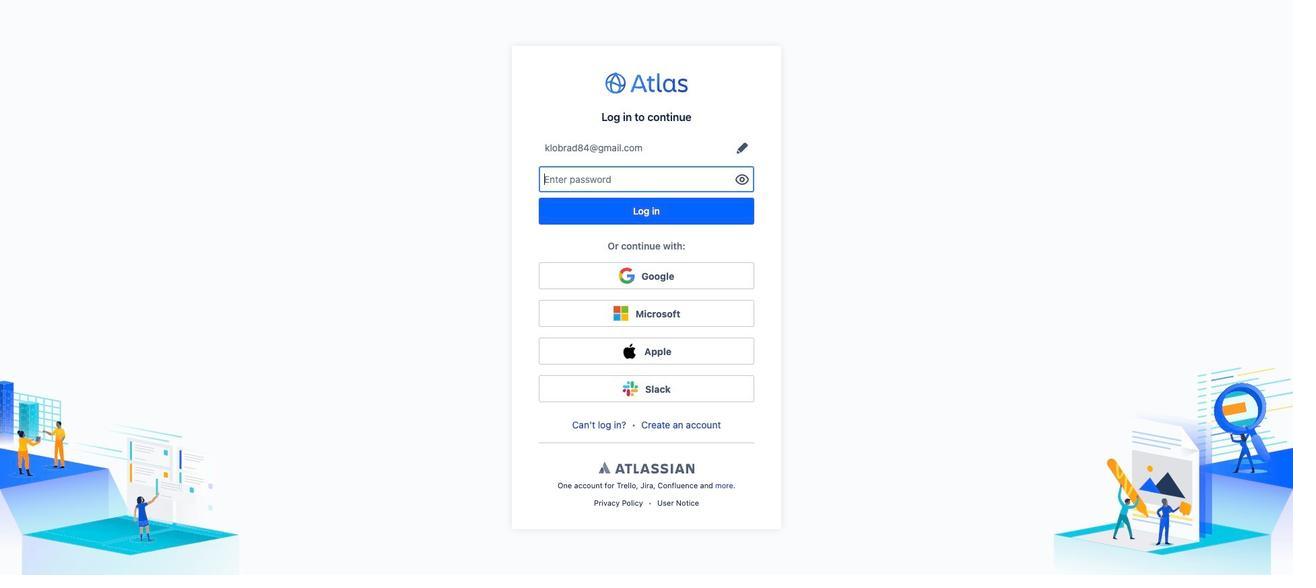 Task type: describe. For each thing, give the bounding box(es) containing it.
atlas logo image
[[605, 67, 688, 99]]

Enter password password field
[[540, 167, 735, 192]]



Task type: locate. For each thing, give the bounding box(es) containing it.
atlassian image
[[599, 460, 695, 476], [599, 460, 695, 476]]

main content
[[512, 45, 781, 530]]



Task type: vqa. For each thing, say whether or not it's contained in the screenshot.
the settings
no



